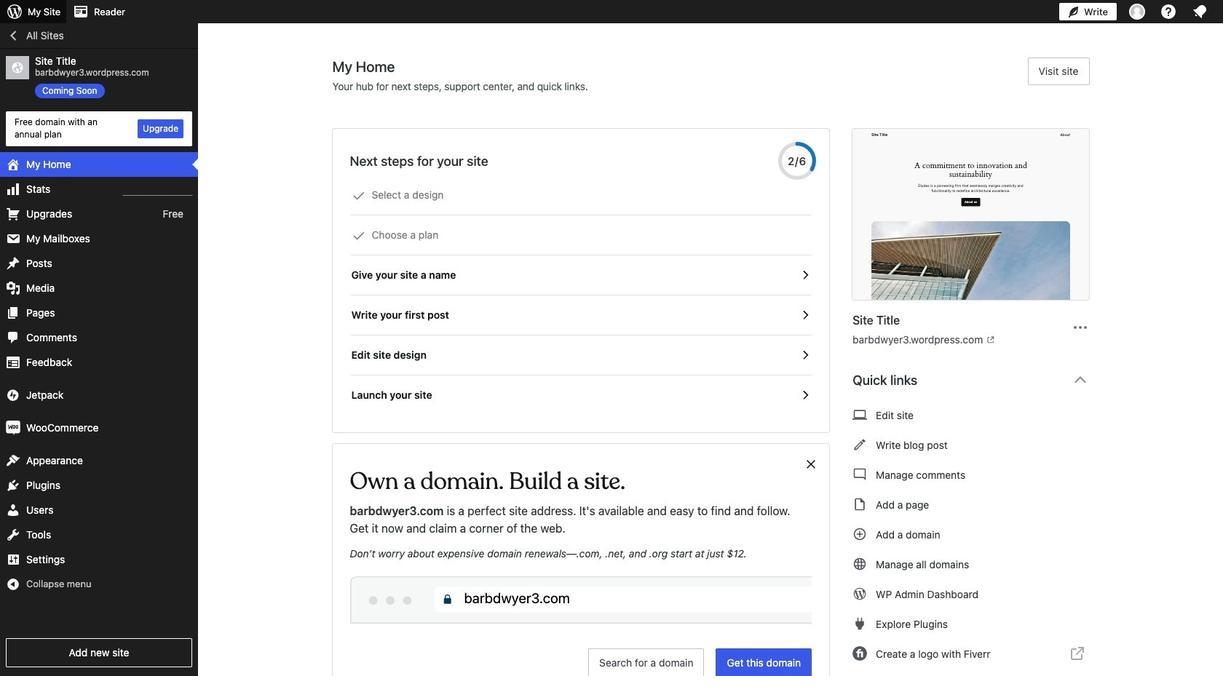Task type: locate. For each thing, give the bounding box(es) containing it.
progress bar
[[779, 142, 817, 180]]

laptop image
[[853, 406, 868, 424]]

2 vertical spatial task enabled image
[[799, 349, 812, 362]]

task enabled image
[[799, 269, 812, 282], [799, 309, 812, 322], [799, 349, 812, 362]]

task complete image
[[352, 189, 365, 202], [352, 229, 365, 243]]

manage your notifications image
[[1192, 3, 1209, 20]]

1 vertical spatial task complete image
[[352, 229, 365, 243]]

1 vertical spatial task enabled image
[[799, 309, 812, 322]]

main content
[[333, 58, 1102, 677]]

more options for site site title image
[[1073, 319, 1090, 336]]

1 img image from the top
[[6, 388, 20, 403]]

edit image
[[853, 436, 868, 454]]

task enabled image
[[799, 389, 812, 402]]

1 task enabled image from the top
[[799, 269, 812, 282]]

0 vertical spatial img image
[[6, 388, 20, 403]]

0 vertical spatial task complete image
[[352, 189, 365, 202]]

highest hourly views 0 image
[[123, 186, 192, 196]]

1 vertical spatial img image
[[6, 421, 20, 435]]

2 task enabled image from the top
[[799, 309, 812, 322]]

0 vertical spatial task enabled image
[[799, 269, 812, 282]]

help image
[[1160, 3, 1178, 20]]

img image
[[6, 388, 20, 403], [6, 421, 20, 435]]

mode_comment image
[[853, 466, 868, 484]]



Task type: vqa. For each thing, say whether or not it's contained in the screenshot.
fourth 0 ( 0 %) from the right
no



Task type: describe. For each thing, give the bounding box(es) containing it.
launchpad checklist element
[[350, 176, 812, 415]]

2 img image from the top
[[6, 421, 20, 435]]

my profile image
[[1130, 4, 1146, 20]]

dismiss domain name promotion image
[[805, 456, 818, 473]]

insert_drive_file image
[[853, 496, 868, 514]]

1 task complete image from the top
[[352, 189, 365, 202]]

3 task enabled image from the top
[[799, 349, 812, 362]]

2 task complete image from the top
[[352, 229, 365, 243]]



